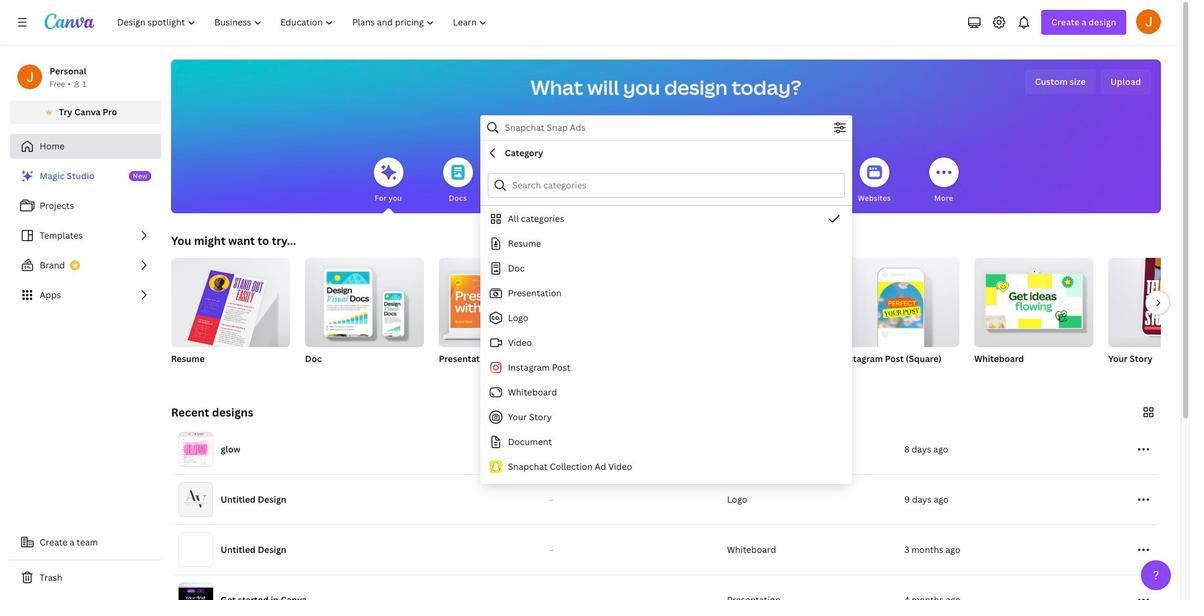 Task type: locate. For each thing, give the bounding box(es) containing it.
2 option from the top
[[481, 231, 852, 256]]

None search field
[[480, 115, 852, 484]]

3 option from the top
[[481, 256, 852, 281]]

8 option from the top
[[481, 380, 852, 405]]

jeremy miller image
[[1136, 9, 1161, 34]]

list
[[10, 164, 161, 308]]

6 option from the top
[[481, 330, 852, 355]]

group
[[1109, 251, 1190, 381], [1109, 251, 1190, 347], [305, 253, 424, 381], [305, 253, 424, 347], [841, 253, 960, 381], [841, 253, 960, 347], [975, 253, 1094, 381], [975, 253, 1094, 347], [171, 258, 290, 381], [439, 258, 558, 381], [439, 258, 558, 347], [573, 258, 692, 381], [573, 258, 692, 347], [707, 258, 826, 347], [707, 258, 826, 347]]

option
[[481, 206, 852, 231], [481, 231, 852, 256], [481, 256, 852, 281], [481, 281, 852, 306], [481, 306, 852, 330], [481, 330, 852, 355], [481, 355, 852, 380], [481, 380, 852, 405], [481, 405, 852, 430], [481, 430, 852, 454], [481, 454, 852, 479]]

Search search field
[[505, 116, 827, 140]]

7 option from the top
[[481, 355, 852, 380]]

9 option from the top
[[481, 405, 852, 430]]

top level navigation element
[[109, 10, 498, 35]]

11 option from the top
[[481, 454, 852, 479]]

10 option from the top
[[481, 430, 852, 454]]

category list box
[[481, 206, 852, 479]]

4 option from the top
[[481, 281, 852, 306]]



Task type: describe. For each thing, give the bounding box(es) containing it.
Search categories search field
[[512, 174, 837, 197]]

1 option from the top
[[481, 206, 852, 231]]

5 option from the top
[[481, 306, 852, 330]]



Task type: vqa. For each thing, say whether or not it's contained in the screenshot.
topmost at
no



